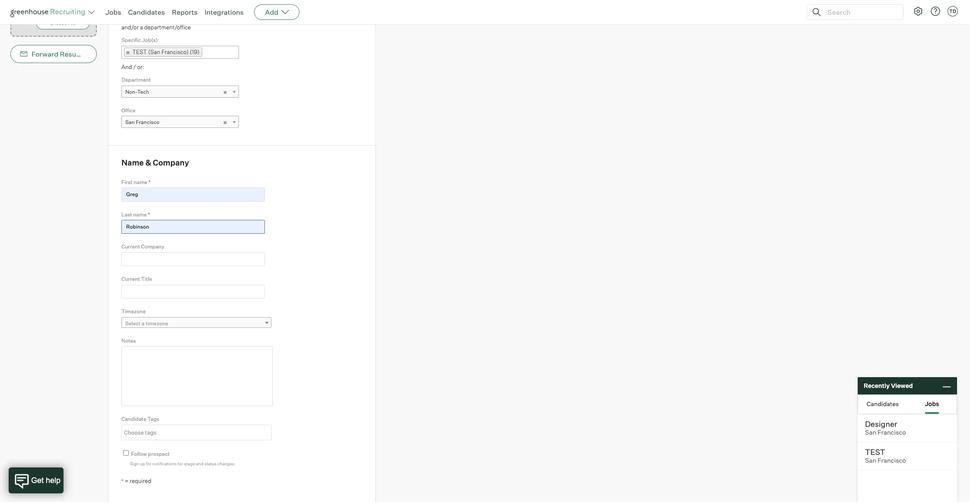 Task type: vqa. For each thing, say whether or not it's contained in the screenshot.
time to the bottom
no



Task type: describe. For each thing, give the bounding box(es) containing it.
configure image
[[913, 6, 924, 16]]

jobs link
[[105, 8, 121, 16]]

=
[[125, 478, 129, 485]]

department
[[121, 77, 151, 83]]

add
[[241, 15, 251, 22]]

timezone
[[146, 320, 168, 327]]

current company
[[121, 244, 164, 250]]

jobs inside tab list
[[925, 400, 940, 407]]

non-
[[125, 88, 137, 95]]

follow prospect
[[131, 451, 170, 457]]

reports link
[[172, 8, 198, 16]]

san for designer
[[865, 429, 877, 437]]

candidates link
[[128, 8, 165, 16]]

td button
[[946, 4, 960, 18]]

designer
[[865, 419, 898, 429]]

test (san francisco) (19)
[[132, 48, 200, 55]]

integrations link
[[205, 8, 244, 16]]

Search text field
[[826, 6, 896, 18]]

candidates inside tab list
[[867, 400, 899, 407]]

0 horizontal spatial for
[[146, 461, 151, 467]]

0 vertical spatial company
[[153, 158, 189, 167]]

first
[[121, 179, 133, 185]]

them
[[252, 15, 266, 22]]

a down the someone
[[140, 24, 143, 31]]

designer san francisco
[[865, 419, 906, 437]]

sign up for notifications for stage and status changes
[[130, 461, 234, 467]]

td
[[950, 8, 957, 14]]

text),
[[76, 0, 88, 1]]

department/office
[[144, 24, 191, 31]]

file
[[68, 20, 76, 26]]

timezone
[[121, 308, 146, 315]]

add button
[[254, 4, 300, 20]]

forward resume via email button
[[10, 45, 117, 63]]

and
[[196, 461, 203, 467]]

tab list containing candidates
[[859, 395, 957, 414]]

officially
[[168, 15, 189, 22]]

if
[[121, 15, 125, 22]]

non-tech
[[125, 88, 149, 95]]

someone
[[126, 15, 150, 22]]

name & company
[[121, 158, 189, 167]]

* for last name *
[[148, 211, 150, 218]]

test for test san francisco
[[865, 447, 886, 457]]

status
[[204, 461, 217, 467]]

select a timezone
[[125, 320, 168, 327]]

reports
[[172, 8, 198, 16]]

(pdf,
[[36, 0, 47, 1]]

candidate
[[121, 416, 146, 422]]

email
[[99, 50, 117, 58]]

forward
[[32, 50, 58, 58]]

san francisco link
[[121, 116, 239, 128]]

name for first
[[134, 179, 147, 185]]

current title
[[121, 276, 152, 282]]

up
[[140, 461, 145, 467]]

san for test
[[865, 457, 877, 465]]

select
[[125, 320, 141, 327]]

tech
[[137, 88, 149, 95]]

greenhouse recruiting image
[[10, 7, 88, 17]]

name for last
[[133, 211, 147, 218]]

current for current company
[[121, 244, 140, 250]]

&
[[145, 158, 151, 167]]

sign
[[130, 461, 139, 467]]

td button
[[948, 6, 958, 16]]

0 horizontal spatial candidates
[[128, 8, 165, 16]]

tags
[[148, 416, 159, 422]]

1 horizontal spatial for
[[178, 461, 183, 467]]

Follow prospect checkbox
[[123, 450, 129, 456]]

resume
[[60, 50, 86, 58]]

0 vertical spatial san
[[125, 119, 135, 125]]

specific
[[121, 37, 141, 43]]

follow
[[131, 451, 147, 457]]

test for test (san francisco) (19)
[[132, 48, 147, 55]]



Task type: locate. For each thing, give the bounding box(es) containing it.
francisco inside test san francisco
[[878, 457, 906, 465]]

and / or:
[[121, 63, 144, 70]]

/
[[133, 63, 136, 70]]

for left "specific"
[[303, 15, 309, 22]]

francisco
[[136, 119, 159, 125], [878, 429, 906, 437], [878, 457, 906, 465]]

* for first name *
[[148, 179, 151, 185]]

1 vertical spatial company
[[141, 244, 164, 250]]

san down designer san francisco
[[865, 457, 877, 465]]

and
[[121, 63, 132, 70]]

choose
[[50, 20, 67, 26]]

candidates down recently viewed on the bottom right
[[867, 400, 899, 407]]

francisco down the tech
[[136, 119, 159, 125]]

1 vertical spatial *
[[148, 211, 150, 218]]

francisco for test
[[878, 457, 906, 465]]

job
[[221, 15, 229, 22]]

1 horizontal spatial test
[[865, 447, 886, 457]]

(san
[[148, 48, 160, 55]]

for
[[303, 15, 309, 22], [146, 461, 151, 467], [178, 461, 183, 467]]

2 vertical spatial san
[[865, 457, 877, 465]]

0 vertical spatial current
[[121, 244, 140, 250]]

name right first
[[134, 179, 147, 185]]

2 vertical spatial *
[[121, 478, 124, 485]]

a right select
[[142, 320, 145, 327]]

non-tech link
[[121, 85, 239, 98]]

current left title
[[121, 276, 140, 282]]

None text field
[[121, 188, 265, 202], [121, 220, 265, 234], [121, 285, 265, 299], [121, 188, 265, 202], [121, 220, 265, 234], [121, 285, 265, 299]]

0 vertical spatial or
[[61, 0, 65, 1]]

0 vertical spatial test
[[132, 48, 147, 55]]

for left stage
[[178, 461, 183, 467]]

current
[[121, 244, 140, 250], [121, 276, 140, 282]]

company
[[153, 158, 189, 167], [141, 244, 164, 250]]

name
[[121, 158, 144, 167]]

hasn't
[[151, 15, 167, 22]]

notifications
[[152, 461, 177, 467]]

0 horizontal spatial test
[[132, 48, 147, 55]]

name right last at the left top of the page
[[133, 211, 147, 218]]

rich
[[66, 0, 75, 1]]

1 vertical spatial name
[[133, 211, 147, 218]]

0 vertical spatial prospect
[[278, 15, 301, 22]]

office
[[121, 107, 136, 114]]

recently viewed
[[864, 382, 913, 390]]

1 vertical spatial prospect
[[148, 451, 170, 457]]

stage
[[184, 461, 195, 467]]

2 current from the top
[[121, 276, 140, 282]]

prospect up 'notifications'
[[148, 451, 170, 457]]

prospect right as
[[278, 15, 301, 22]]

1 horizontal spatial candidates
[[867, 400, 899, 407]]

viewed
[[891, 382, 913, 390]]

* down &
[[148, 179, 151, 185]]

0 vertical spatial name
[[134, 179, 147, 185]]

1 vertical spatial jobs
[[925, 400, 940, 407]]

last
[[121, 211, 132, 218]]

current for current title
[[121, 276, 140, 282]]

san inside designer san francisco
[[865, 429, 877, 437]]

select a timezone link
[[121, 317, 271, 330]]

None text field
[[202, 47, 211, 58], [121, 252, 265, 266], [122, 426, 269, 440], [202, 47, 211, 58], [121, 252, 265, 266], [122, 426, 269, 440]]

company right &
[[153, 158, 189, 167]]

name
[[134, 179, 147, 185], [133, 211, 147, 218]]

yet,
[[230, 15, 240, 22]]

current down last at the left top of the page
[[121, 244, 140, 250]]

1 vertical spatial san
[[865, 429, 877, 437]]

changes
[[218, 461, 234, 467]]

(19)
[[190, 48, 200, 55]]

* = required
[[121, 478, 151, 485]]

* right last at the left top of the page
[[148, 211, 150, 218]]

candidates
[[128, 8, 165, 16], [867, 400, 899, 407]]

required
[[130, 478, 151, 485]]

0 horizontal spatial or
[[36, 4, 40, 10]]

and/or
[[121, 24, 139, 31]]

1 vertical spatial candidates
[[867, 400, 899, 407]]

1 current from the top
[[121, 244, 140, 250]]

0 vertical spatial jobs
[[105, 8, 121, 16]]

candidate tags
[[121, 416, 159, 422]]

francisco inside designer san francisco
[[878, 429, 906, 437]]

if someone hasn't officially applied to a job yet, add them as a prospect for specific job(s) and/or a department/office
[[121, 15, 347, 31]]

or
[[61, 0, 65, 1], [36, 4, 40, 10]]

forward resume via email
[[32, 50, 117, 58]]

0 vertical spatial candidates
[[128, 8, 165, 16]]

a right as
[[274, 15, 277, 22]]

Notes text field
[[121, 346, 273, 406]]

1 vertical spatial current
[[121, 276, 140, 282]]

choose file
[[50, 20, 76, 26]]

2 vertical spatial francisco
[[878, 457, 906, 465]]

2 horizontal spatial for
[[303, 15, 309, 22]]

san inside test san francisco
[[865, 457, 877, 465]]

as
[[267, 15, 273, 22]]

1 horizontal spatial prospect
[[278, 15, 301, 22]]

test
[[132, 48, 147, 55], [865, 447, 886, 457]]

add
[[265, 8, 278, 16]]

job(s)
[[332, 15, 347, 22]]

test down designer san francisco
[[865, 447, 886, 457]]

or:
[[137, 63, 144, 70]]

recently
[[864, 382, 890, 390]]

or down (pdf,
[[36, 4, 40, 10]]

1 vertical spatial test
[[865, 447, 886, 457]]

san up test san francisco
[[865, 429, 877, 437]]

test down specific job(s)
[[132, 48, 147, 55]]

title
[[141, 276, 152, 282]]

* left =
[[121, 478, 124, 485]]

applied
[[190, 15, 209, 22]]

0 horizontal spatial prospect
[[148, 451, 170, 457]]

a right to
[[217, 15, 220, 22]]

company up title
[[141, 244, 164, 250]]

1 vertical spatial francisco
[[878, 429, 906, 437]]

test inside test san francisco
[[865, 447, 886, 457]]

san down office
[[125, 119, 135, 125]]

notes
[[121, 338, 136, 344]]

0 vertical spatial *
[[148, 179, 151, 185]]

francisco for designer
[[878, 429, 906, 437]]

test san francisco
[[865, 447, 906, 465]]

specific job(s)
[[121, 37, 158, 43]]

francisco down designer san francisco
[[878, 457, 906, 465]]

prospect
[[278, 15, 301, 22], [148, 451, 170, 457]]

candidates up and/or
[[128, 8, 165, 16]]

prospect inside if someone hasn't officially applied to a job yet, add them as a prospect for specific job(s) and/or a department/office
[[278, 15, 301, 22]]

specific
[[311, 15, 330, 22]]

a
[[217, 15, 220, 22], [274, 15, 277, 22], [140, 24, 143, 31], [142, 320, 145, 327]]

1 horizontal spatial or
[[61, 0, 65, 1]]

first name *
[[121, 179, 151, 185]]

1 horizontal spatial jobs
[[925, 400, 940, 407]]

for inside if someone hasn't officially applied to a job yet, add them as a prospect for specific job(s) and/or a department/office
[[303, 15, 309, 22]]

san francisco
[[125, 119, 159, 125]]

to
[[210, 15, 216, 22]]

*
[[148, 179, 151, 185], [148, 211, 150, 218], [121, 478, 124, 485]]

0 horizontal spatial jobs
[[105, 8, 121, 16]]

francisco up test san francisco
[[878, 429, 906, 437]]

* inside * = required
[[121, 478, 124, 485]]

for right up on the bottom of page
[[146, 461, 151, 467]]

san
[[125, 119, 135, 125], [865, 429, 877, 437], [865, 457, 877, 465]]

integrations
[[205, 8, 244, 16]]

last name *
[[121, 211, 150, 218]]

word,
[[48, 0, 60, 1]]

0 vertical spatial francisco
[[136, 119, 159, 125]]

1 vertical spatial or
[[36, 4, 40, 10]]

via
[[88, 50, 97, 58]]

or left rich
[[61, 0, 65, 1]]

job(s)
[[142, 37, 158, 43]]

francisco)
[[162, 48, 189, 55]]

(pdf, word, or rich text), or
[[36, 0, 88, 10]]

tab list
[[859, 395, 957, 414]]



